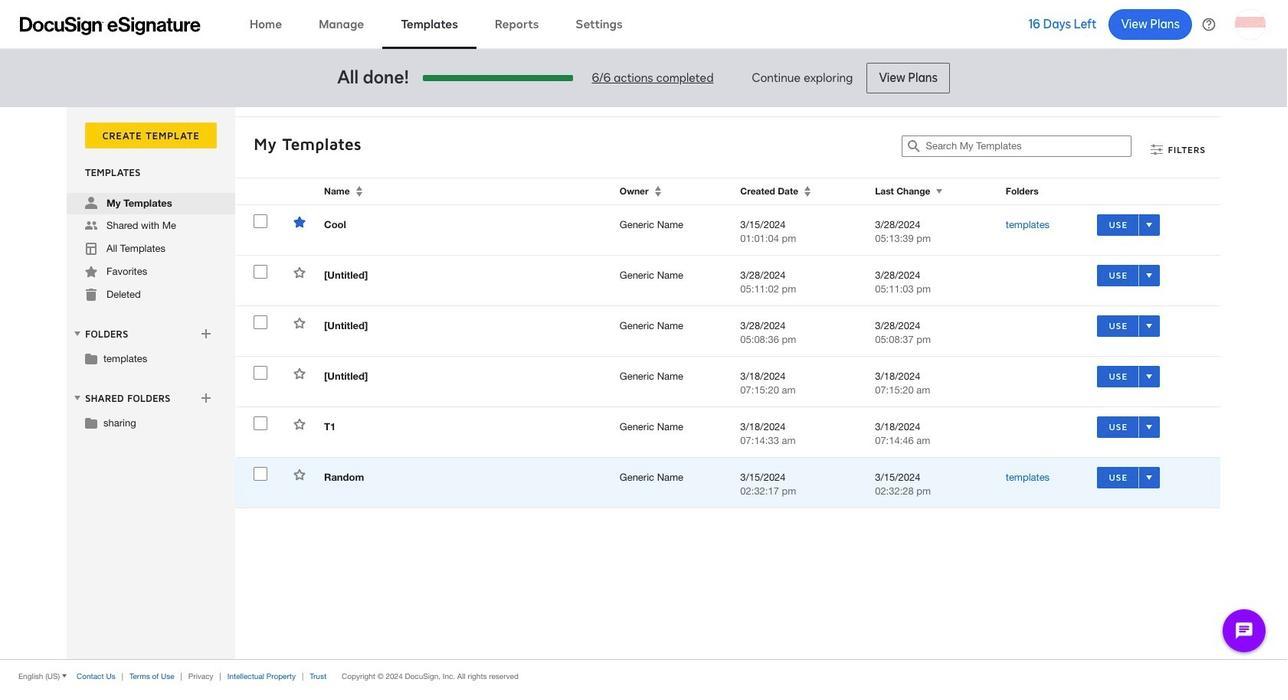 Task type: vqa. For each thing, say whether or not it's contained in the screenshot.
Enter Message text field
no



Task type: describe. For each thing, give the bounding box(es) containing it.
1 add [untitled] to favorites image from the top
[[293, 267, 306, 279]]

folder image for 'view shared folders' image
[[85, 417, 97, 429]]

secondary navigation region
[[67, 107, 1224, 660]]

templates image
[[85, 243, 97, 255]]

shared image
[[85, 220, 97, 232]]

2 add [untitled] to favorites image from the top
[[293, 317, 306, 329]]

user image
[[85, 197, 97, 209]]

view shared folders image
[[71, 392, 84, 404]]

view folders image
[[71, 328, 84, 340]]

docusign esignature image
[[20, 16, 201, 35]]

your uploaded profile image image
[[1235, 9, 1266, 39]]

more info region
[[0, 660, 1287, 693]]

add t1 to favorites image
[[293, 418, 306, 431]]

add random to favorites image
[[293, 469, 306, 481]]



Task type: locate. For each thing, give the bounding box(es) containing it.
folder image
[[85, 352, 97, 365], [85, 417, 97, 429]]

0 vertical spatial folder image
[[85, 352, 97, 365]]

0 vertical spatial add [untitled] to favorites image
[[293, 267, 306, 279]]

trash image
[[85, 289, 97, 301]]

1 folder image from the top
[[85, 352, 97, 365]]

1 vertical spatial folder image
[[85, 417, 97, 429]]

folder image for view folders icon
[[85, 352, 97, 365]]

remove cool from favorites image
[[293, 216, 306, 228]]

star filled image
[[85, 266, 97, 278]]

1 vertical spatial add [untitled] to favorites image
[[293, 317, 306, 329]]

2 folder image from the top
[[85, 417, 97, 429]]

Search My Templates text field
[[926, 136, 1131, 156]]

add [untitled] to favorites image
[[293, 267, 306, 279], [293, 317, 306, 329], [293, 368, 306, 380]]

3 add [untitled] to favorites image from the top
[[293, 368, 306, 380]]

2 vertical spatial add [untitled] to favorites image
[[293, 368, 306, 380]]



